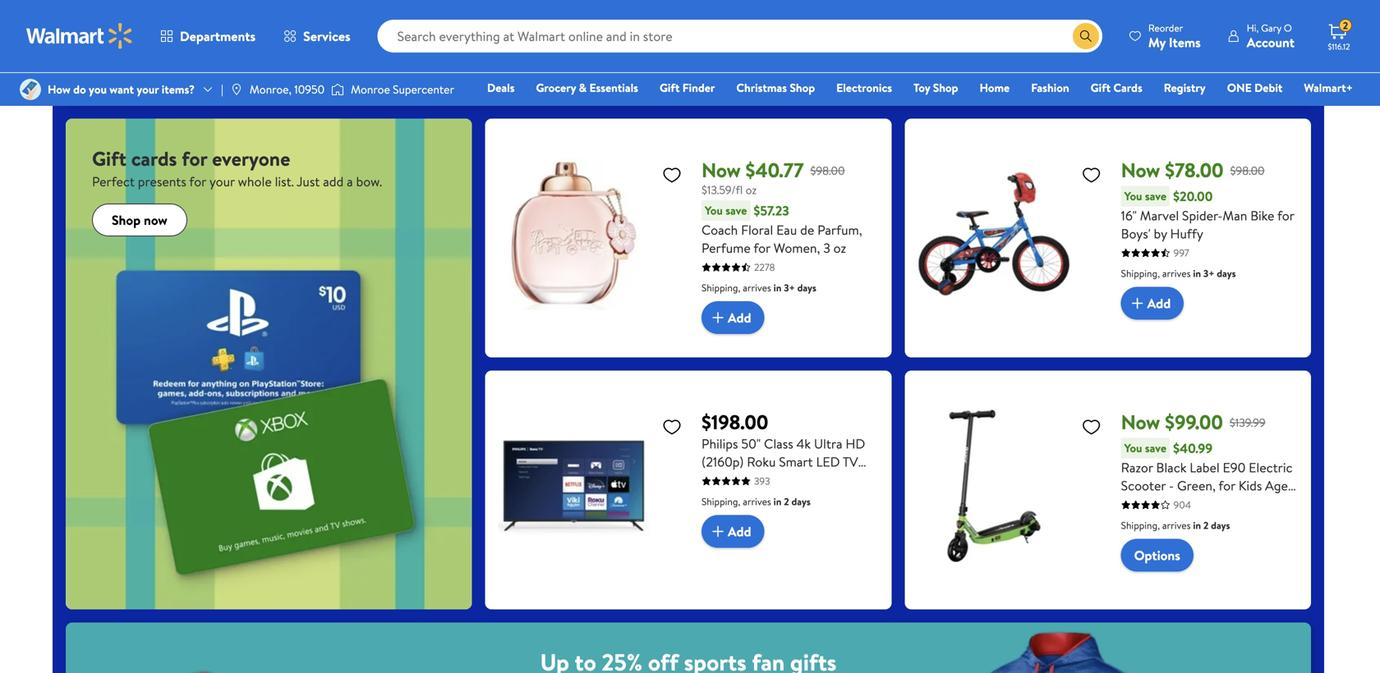 Task type: describe. For each thing, give the bounding box(es) containing it.
for right gifts
[[628, 23, 647, 44]]

perfect
[[92, 173, 135, 191]]

do
[[73, 81, 86, 97]]

services
[[303, 27, 351, 45]]

120
[[1196, 495, 1215, 513]]

bow.
[[356, 173, 382, 191]]

shop down them.
[[661, 64, 690, 82]]

now $78.00 $98.00
[[1122, 157, 1265, 184]]

now $40.77 $98.00 $13.59/fl oz you save $57.23 coach floral eau de parfum, perfume for women, 3 oz
[[702, 157, 863, 257]]

registry
[[1164, 80, 1206, 96]]

for inside you save $20.00 16" marvel spider-man bike for boys' by huffy
[[1278, 207, 1295, 225]]

departments
[[180, 27, 256, 45]]

for inside now $40.77 $98.00 $13.59/fl oz you save $57.23 coach floral eau de parfum, perfume for women, 3 oz
[[754, 239, 771, 257]]

add to favorites list, razor black label e90 electric scooter - green, for kids ages 8+ and up to 120 lbs, up to 10 mph image
[[1082, 417, 1102, 438]]

3+ for $40.77
[[784, 281, 795, 295]]

boys'
[[1122, 225, 1151, 243]]

toy shop link
[[907, 79, 966, 97]]

you save $40.99 razor black label e90 electric scooter - green, for kids ages 8+ and up to 120 lbs, up to 10 mph
[[1122, 440, 1294, 531]]

in for now $78.00
[[1194, 267, 1202, 281]]

home
[[980, 80, 1010, 96]]

services button
[[270, 16, 365, 56]]

deals link
[[480, 79, 522, 97]]

16"
[[1122, 207, 1137, 225]]

toy
[[914, 80, 931, 96]]

1 horizontal spatial oz
[[834, 239, 847, 257]]

green,
[[1178, 477, 1216, 495]]

essentials
[[590, 80, 639, 96]]

hd
[[846, 435, 866, 453]]

add down (50pul6533/f7)
[[728, 523, 752, 541]]

$198.00
[[702, 409, 769, 437]]

shipping, arrives in 3+ days for $40.77
[[702, 281, 817, 295]]

eau
[[777, 221, 797, 239]]

$40.77
[[746, 157, 804, 184]]

marvel
[[1141, 207, 1180, 225]]

them.
[[650, 23, 687, 44]]

save for now $99.00
[[1146, 441, 1167, 457]]

floral
[[741, 221, 774, 239]]

1 up from the left
[[1164, 495, 1178, 513]]

christmas
[[737, 80, 787, 96]]

coach
[[702, 221, 738, 239]]

3+ for save
[[1204, 267, 1215, 281]]

(50pul6533/f7)
[[702, 471, 797, 490]]

add to cart image for 'add' button below (50pul6533/f7)
[[708, 522, 728, 542]]

you.
[[800, 23, 826, 44]]

kids
[[1239, 477, 1263, 495]]

deals
[[487, 80, 515, 96]]

0 vertical spatial your
[[137, 81, 159, 97]]

now for $78.00
[[1122, 157, 1161, 184]]

razor
[[1122, 459, 1154, 477]]

8+
[[1122, 495, 1137, 513]]

electronics link
[[829, 79, 900, 97]]

fashion link
[[1024, 79, 1077, 97]]

mph
[[1122, 513, 1147, 531]]

arrives for now $99.00
[[1163, 519, 1191, 533]]

you save $20.00 16" marvel spider-man bike for boys' by huffy
[[1122, 187, 1295, 243]]

gift for cards
[[1091, 80, 1111, 96]]

huge
[[690, 23, 725, 44]]

departments button
[[146, 16, 270, 56]]

shipping, for now $99.00
[[1122, 519, 1161, 533]]

shipping, down (50pul6533/f7)
[[702, 495, 741, 509]]

ultra
[[814, 435, 843, 453]]

home link
[[973, 79, 1018, 97]]

1 horizontal spatial shop now
[[661, 64, 716, 82]]

2 to from the left
[[1258, 495, 1270, 513]]

savings
[[728, 23, 774, 44]]

$116.12
[[1329, 41, 1351, 52]]

by
[[1154, 225, 1168, 243]]

now for $40.77
[[702, 157, 741, 184]]

days for now $40.77
[[798, 281, 817, 295]]

shipping, arrives in 3+ days for save
[[1122, 267, 1237, 281]]

4k
[[797, 435, 811, 453]]

1 horizontal spatial shipping, arrives in 2 days
[[1122, 519, 1231, 533]]

0 vertical spatial shop now button
[[648, 60, 730, 86]]

lbs,
[[1219, 495, 1237, 513]]

gift finder
[[660, 80, 715, 96]]

grocery
[[536, 80, 576, 96]]

10950
[[294, 81, 325, 97]]

add for $40.77
[[728, 309, 752, 327]]

spider-
[[1183, 207, 1223, 225]]

$40.99
[[1174, 440, 1213, 458]]

fashion
[[1032, 80, 1070, 96]]

list.
[[275, 173, 294, 191]]

days for now $78.00
[[1217, 267, 1237, 281]]

shop inside "link"
[[933, 80, 959, 96]]

add for save
[[1148, 295, 1171, 313]]

you for now $99.00
[[1125, 441, 1143, 457]]

$139.99
[[1230, 415, 1266, 431]]

walmart+ link
[[1297, 79, 1361, 97]]

add button for you
[[1122, 287, 1185, 320]]

Walmart Site-Wide search field
[[378, 20, 1103, 53]]

led
[[817, 453, 840, 471]]

cards
[[1114, 80, 1143, 96]]

reorder
[[1149, 21, 1184, 35]]

gift cards
[[1091, 80, 1143, 96]]

just
[[297, 173, 320, 191]]

my
[[1149, 33, 1166, 51]]

women,
[[774, 239, 821, 257]]

add to favorites list, coach floral eau de parfum, perfume for women, 3 oz image
[[662, 165, 682, 185]]

christmas shop link
[[729, 79, 823, 97]]

your inside gift cards for everyone perfect presents for your whole list. just add a bow.
[[209, 173, 235, 191]]

shop right christmas
[[790, 80, 815, 96]]

2 up from the left
[[1241, 495, 1255, 513]]

in for now $99.00
[[1194, 519, 1202, 533]]

days down (new)
[[792, 495, 811, 509]]

ages
[[1266, 477, 1294, 495]]

walmart+
[[1305, 80, 1354, 96]]

$78.00
[[1166, 157, 1224, 184]]

gifts
[[596, 23, 625, 44]]



Task type: locate. For each thing, give the bounding box(es) containing it.
in down the huffy
[[1194, 267, 1202, 281]]

shipping, up add to cart icon at the top right
[[1122, 267, 1161, 281]]

shipping, for now $40.77
[[702, 281, 741, 295]]

add down perfume
[[728, 309, 752, 327]]

1 horizontal spatial gift
[[660, 80, 680, 96]]

$98.00 for $78.00
[[1231, 163, 1265, 179]]

for inside you save $40.99 razor black label e90 electric scooter - green, for kids ages 8+ and up to 120 lbs, up to 10 mph
[[1219, 477, 1236, 495]]

how do you want your items?
[[48, 81, 195, 97]]

$98.00 right $40.77
[[811, 163, 845, 179]]

you
[[89, 81, 107, 97]]

gift cards for everyone perfect presents for your whole list. just add a bow.
[[92, 145, 382, 191]]

0 horizontal spatial now
[[144, 211, 167, 229]]

3
[[824, 239, 831, 257]]

in down (50pul6533/f7)
[[774, 495, 782, 509]]

you up 16"
[[1125, 188, 1143, 204]]

shop now down handy gifts for them. huge savings for you.
[[661, 64, 716, 82]]

&
[[579, 80, 587, 96]]

1 horizontal spatial 2
[[1204, 519, 1209, 533]]

shop now button down presents
[[92, 204, 187, 237]]

1 vertical spatial your
[[209, 173, 235, 191]]

0 vertical spatial now
[[693, 64, 716, 82]]

for right presents
[[189, 173, 206, 191]]

1 horizontal spatial 3+
[[1204, 267, 1215, 281]]

add to cart image
[[708, 308, 728, 328], [708, 522, 728, 542]]

0 horizontal spatial shop now
[[112, 211, 167, 229]]

$98.00 for $40.77
[[811, 163, 845, 179]]

$98.00
[[811, 163, 845, 179], [1231, 163, 1265, 179]]

0 horizontal spatial  image
[[230, 83, 243, 96]]

1 add to cart image from the top
[[708, 308, 728, 328]]

2 down smart
[[784, 495, 790, 509]]

shipping, arrives in 3+ days
[[1122, 267, 1237, 281], [702, 281, 817, 295]]

in for now $40.77
[[774, 281, 782, 295]]

2 horizontal spatial 2
[[1344, 19, 1349, 33]]

(2160p)
[[702, 453, 744, 471]]

0 vertical spatial add to cart image
[[708, 308, 728, 328]]

Search search field
[[378, 20, 1103, 53]]

0 horizontal spatial shop now button
[[92, 204, 187, 237]]

save inside now $40.77 $98.00 $13.59/fl oz you save $57.23 coach floral eau de parfum, perfume for women, 3 oz
[[726, 203, 747, 219]]

registry link
[[1157, 79, 1214, 97]]

one debit link
[[1220, 79, 1291, 97]]

add
[[1148, 295, 1171, 313], [728, 309, 752, 327], [728, 523, 752, 541]]

1 vertical spatial shipping, arrives in 3+ days
[[702, 281, 817, 295]]

0 horizontal spatial 3+
[[784, 281, 795, 295]]

0 vertical spatial shipping, arrives in 2 days
[[702, 495, 811, 509]]

presents
[[138, 173, 186, 191]]

now down huge
[[693, 64, 716, 82]]

hi, gary o account
[[1247, 21, 1295, 51]]

add button for now
[[702, 302, 765, 335]]

search icon image
[[1080, 30, 1093, 43]]

add to cart image
[[1128, 294, 1148, 314]]

add to cart image for now's 'add' button
[[708, 308, 728, 328]]

toy shop
[[914, 80, 959, 96]]

2 add to cart image from the top
[[708, 522, 728, 542]]

de
[[801, 221, 815, 239]]

save down $13.59/fl at top
[[726, 203, 747, 219]]

for up 2278
[[754, 239, 771, 257]]

arrives down 904
[[1163, 519, 1191, 533]]

one debit
[[1228, 80, 1283, 96]]

shipping, arrives in 2 days down 393
[[702, 495, 811, 509]]

shipping, arrives in 2 days down 904
[[1122, 519, 1231, 533]]

reorder my items
[[1149, 21, 1201, 51]]

1 horizontal spatial up
[[1241, 495, 1255, 513]]

grocery & essentials link
[[529, 79, 646, 97]]

roku
[[747, 453, 776, 471]]

shop now down presents
[[112, 211, 167, 229]]

bike
[[1251, 207, 1275, 225]]

add down by
[[1148, 295, 1171, 313]]

1 vertical spatial 2
[[784, 495, 790, 509]]

whole
[[238, 173, 272, 191]]

save
[[1146, 188, 1167, 204], [726, 203, 747, 219], [1146, 441, 1167, 457]]

 image right |
[[230, 83, 243, 96]]

days
[[1217, 267, 1237, 281], [798, 281, 817, 295], [792, 495, 811, 509], [1212, 519, 1231, 533]]

class
[[764, 435, 794, 453]]

arrives down 2278
[[743, 281, 772, 295]]

and
[[1140, 495, 1161, 513]]

your
[[137, 81, 159, 97], [209, 173, 235, 191]]

2 up $116.12
[[1344, 19, 1349, 33]]

shop now button down handy gifts for them. huge savings for you.
[[648, 60, 730, 86]]

debit
[[1255, 80, 1283, 96]]

$20.00
[[1174, 187, 1213, 206]]

2278
[[754, 261, 775, 275]]

1 vertical spatial 3+
[[784, 281, 795, 295]]

days down man
[[1217, 267, 1237, 281]]

3+ down women,
[[784, 281, 795, 295]]

you inside you save $20.00 16" marvel spider-man bike for boys' by huffy
[[1125, 188, 1143, 204]]

in down 2278
[[774, 281, 782, 295]]

$198.00 philips 50" class 4k ultra hd (2160p) roku smart led tv (50pul6533/f7) (new)
[[702, 409, 866, 490]]

items?
[[162, 81, 195, 97]]

0 horizontal spatial your
[[137, 81, 159, 97]]

2 $98.00 from the left
[[1231, 163, 1265, 179]]

shop now button
[[648, 60, 730, 86], [92, 204, 187, 237]]

gary
[[1262, 21, 1282, 35]]

one
[[1228, 80, 1252, 96]]

oz
[[746, 182, 757, 198], [834, 239, 847, 257]]

0 vertical spatial 2
[[1344, 19, 1349, 33]]

save inside you save $20.00 16" marvel spider-man bike for boys' by huffy
[[1146, 188, 1167, 204]]

 image
[[331, 81, 344, 98], [230, 83, 243, 96]]

gift cards link
[[1084, 79, 1150, 97]]

now $99.00 $139.99
[[1122, 409, 1266, 437]]

|
[[221, 81, 223, 97]]

add to cart image down perfume
[[708, 308, 728, 328]]

1 vertical spatial shipping, arrives in 2 days
[[1122, 519, 1231, 533]]

handy gifts for them. huge savings for you.
[[551, 23, 826, 44]]

1 vertical spatial oz
[[834, 239, 847, 257]]

now up 16"
[[1122, 157, 1161, 184]]

you inside you save $40.99 razor black label e90 electric scooter - green, for kids ages 8+ and up to 120 lbs, up to 10 mph
[[1125, 441, 1143, 457]]

electric
[[1249, 459, 1293, 477]]

shipping, down perfume
[[702, 281, 741, 295]]

1 vertical spatial now
[[144, 211, 167, 229]]

 image right 10950
[[331, 81, 344, 98]]

add button down (50pul6533/f7)
[[702, 516, 765, 549]]

days for now $99.00
[[1212, 519, 1231, 533]]

1 horizontal spatial your
[[209, 173, 235, 191]]

0 horizontal spatial oz
[[746, 182, 757, 198]]

now inside now $40.77 $98.00 $13.59/fl oz you save $57.23 coach floral eau de parfum, perfume for women, 3 oz
[[702, 157, 741, 184]]

walmart image
[[26, 23, 133, 49]]

$98.00 up man
[[1231, 163, 1265, 179]]

up right and
[[1164, 495, 1178, 513]]

for left kids
[[1219, 477, 1236, 495]]

1 horizontal spatial shipping, arrives in 3+ days
[[1122, 267, 1237, 281]]

finder
[[683, 80, 715, 96]]

1 horizontal spatial now
[[693, 64, 716, 82]]

2 horizontal spatial gift
[[1091, 80, 1111, 96]]

monroe,
[[250, 81, 292, 97]]

2 down 120
[[1204, 519, 1209, 533]]

2 vertical spatial 2
[[1204, 519, 1209, 533]]

shop down the perfect
[[112, 211, 141, 229]]

1 horizontal spatial to
[[1258, 495, 1270, 513]]

save for now $78.00
[[1146, 188, 1167, 204]]

0 horizontal spatial gift
[[92, 145, 127, 173]]

(new)
[[800, 471, 835, 490]]

gift inside gift cards for everyone perfect presents for your whole list. just add a bow.
[[92, 145, 127, 173]]

oz right $13.59/fl at top
[[746, 182, 757, 198]]

1 vertical spatial shop now
[[112, 211, 167, 229]]

0 vertical spatial shop now
[[661, 64, 716, 82]]

monroe
[[351, 81, 390, 97]]

393
[[754, 475, 771, 489]]

1 to from the left
[[1181, 495, 1193, 513]]

oz right 3
[[834, 239, 847, 257]]

for
[[628, 23, 647, 44], [777, 23, 796, 44], [182, 145, 207, 173], [189, 173, 206, 191], [1278, 207, 1295, 225], [754, 239, 771, 257], [1219, 477, 1236, 495]]

1 horizontal spatial shop now button
[[648, 60, 730, 86]]

you up coach
[[705, 203, 723, 219]]

options
[[1135, 547, 1181, 565]]

 image for monroe, 10950
[[230, 83, 243, 96]]

3+ down 'spider-'
[[1204, 267, 1215, 281]]

tv
[[843, 453, 859, 471]]

parfum,
[[818, 221, 863, 239]]

$98.00 inside now $78.00 $98.00
[[1231, 163, 1265, 179]]

days down lbs,
[[1212, 519, 1231, 533]]

cards
[[131, 145, 177, 173]]

 image
[[20, 79, 41, 100]]

1 vertical spatial add to cart image
[[708, 522, 728, 542]]

your left whole
[[209, 173, 235, 191]]

gift for finder
[[660, 80, 680, 96]]

you for now $78.00
[[1125, 188, 1143, 204]]

a
[[347, 173, 353, 191]]

man
[[1223, 207, 1248, 225]]

save up the black
[[1146, 441, 1167, 457]]

gift for cards
[[92, 145, 127, 173]]

0 horizontal spatial 2
[[784, 495, 790, 509]]

hi,
[[1247, 21, 1259, 35]]

1 horizontal spatial  image
[[331, 81, 344, 98]]

shipping, for now $78.00
[[1122, 267, 1161, 281]]

now down presents
[[144, 211, 167, 229]]

grocery & essentials
[[536, 80, 639, 96]]

days down women,
[[798, 281, 817, 295]]

-
[[1170, 477, 1175, 495]]

now up razor
[[1122, 409, 1161, 437]]

you
[[1125, 188, 1143, 204], [705, 203, 723, 219], [1125, 441, 1143, 457]]

add button down 997
[[1122, 287, 1185, 320]]

arrives for now $40.77
[[743, 281, 772, 295]]

in down 120
[[1194, 519, 1202, 533]]

add to favorites list, 16" marvel spider-man bike for boys' by huffy image
[[1082, 165, 1102, 185]]

to left 10
[[1258, 495, 1270, 513]]

0 horizontal spatial to
[[1181, 495, 1193, 513]]

 image for monroe supercenter
[[331, 81, 344, 98]]

0 vertical spatial 3+
[[1204, 267, 1215, 281]]

add button down 2278
[[702, 302, 765, 335]]

black
[[1157, 459, 1187, 477]]

now right add to favorites list, coach floral eau de parfum, perfume for women, 3 oz icon
[[702, 157, 741, 184]]

0 horizontal spatial shipping, arrives in 3+ days
[[702, 281, 817, 295]]

christmas shop
[[737, 80, 815, 96]]

options link
[[1122, 540, 1194, 573]]

shop right toy
[[933, 80, 959, 96]]

up
[[1164, 495, 1178, 513], [1241, 495, 1255, 513]]

want
[[110, 81, 134, 97]]

shop
[[661, 64, 690, 82], [790, 80, 815, 96], [933, 80, 959, 96], [112, 211, 141, 229]]

arrives down 393
[[743, 495, 772, 509]]

1 $98.00 from the left
[[811, 163, 845, 179]]

o
[[1285, 21, 1293, 35]]

1 vertical spatial shop now button
[[92, 204, 187, 237]]

for left you.
[[777, 23, 796, 44]]

up right lbs,
[[1241, 495, 1255, 513]]

0 horizontal spatial $98.00
[[811, 163, 845, 179]]

for right bike
[[1278, 207, 1295, 225]]

your right want
[[137, 81, 159, 97]]

add to favorites list, philips 50" class 4k ultra hd (2160p) roku smart led tv (50pul6533/f7) (new) image
[[662, 417, 682, 438]]

shipping, down and
[[1122, 519, 1161, 533]]

huffy
[[1171, 225, 1204, 243]]

everyone
[[212, 145, 290, 173]]

you inside now $40.77 $98.00 $13.59/fl oz you save $57.23 coach floral eau de parfum, perfume for women, 3 oz
[[705, 203, 723, 219]]

save inside you save $40.99 razor black label e90 electric scooter - green, for kids ages 8+ and up to 120 lbs, up to 10 mph
[[1146, 441, 1167, 457]]

to
[[1181, 495, 1193, 513], [1258, 495, 1270, 513]]

monroe supercenter
[[351, 81, 454, 97]]

arrives for now $78.00
[[1163, 267, 1191, 281]]

to left 120
[[1181, 495, 1193, 513]]

10
[[1273, 495, 1285, 513]]

for right cards
[[182, 145, 207, 173]]

arrives down 997
[[1163, 267, 1191, 281]]

shipping, arrives in 3+ days down 2278
[[702, 281, 817, 295]]

now
[[693, 64, 716, 82], [144, 211, 167, 229]]

you up razor
[[1125, 441, 1143, 457]]

add
[[323, 173, 344, 191]]

0 vertical spatial shipping, arrives in 3+ days
[[1122, 267, 1237, 281]]

0 vertical spatial oz
[[746, 182, 757, 198]]

1 horizontal spatial $98.00
[[1231, 163, 1265, 179]]

now for $99.00
[[1122, 409, 1161, 437]]

philips
[[702, 435, 739, 453]]

$98.00 inside now $40.77 $98.00 $13.59/fl oz you save $57.23 coach floral eau de parfum, perfume for women, 3 oz
[[811, 163, 845, 179]]

shipping, arrives in 3+ days down 997
[[1122, 267, 1237, 281]]

monroe, 10950
[[250, 81, 325, 97]]

supercenter
[[393, 81, 454, 97]]

save up the marvel
[[1146, 188, 1167, 204]]

add to cart image down (50pul6533/f7)
[[708, 522, 728, 542]]

0 horizontal spatial up
[[1164, 495, 1178, 513]]

0 horizontal spatial shipping, arrives in 2 days
[[702, 495, 811, 509]]



Task type: vqa. For each thing, say whether or not it's contained in the screenshot.
the left 3+
yes



